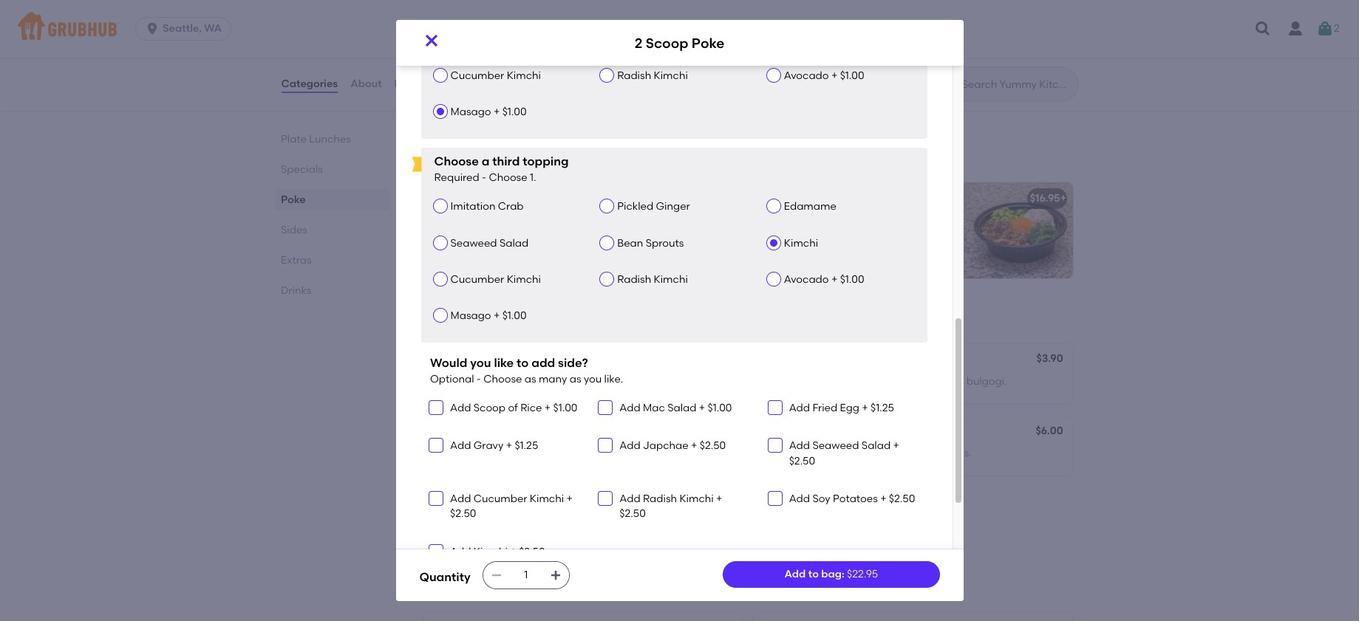 Task type: locate. For each thing, give the bounding box(es) containing it.
add for add seaweed salad
[[789, 440, 810, 453]]

1 left scoop
[[824, 213, 828, 226]]

2 vertical spatial choose
[[484, 373, 522, 386]]

about button
[[350, 58, 383, 111]]

0 vertical spatial 1
[[762, 192, 767, 205]]

0 vertical spatial cucumber kimchi
[[451, 69, 541, 82]]

pieces down gyoza
[[440, 519, 473, 532]]

$1.25 left into
[[515, 440, 538, 453]]

crab
[[498, 200, 524, 213]]

1 vertical spatial fried
[[475, 519, 498, 532]]

- inside would you like to add side? optional - choose as many as you like.
[[477, 373, 481, 386]]

sides up spam
[[419, 310, 461, 328]]

1 horizontal spatial egg
[[840, 402, 860, 415]]

1 vertical spatial $1.25
[[515, 440, 538, 453]]

1 horizontal spatial poke
[[876, 213, 901, 226]]

poke inside comes with 2 scoops of poke of your choice.
[[552, 213, 576, 226]]

add inside add seaweed salad + $2.50
[[789, 440, 810, 453]]

lunches
[[309, 133, 351, 146]]

$1.00 up add japchae + $2.50
[[708, 402, 732, 415]]

2
[[1334, 22, 1340, 35], [635, 34, 643, 51], [431, 192, 437, 205], [493, 213, 499, 226], [762, 447, 768, 460]]

imitation
[[451, 200, 496, 213]]

0 vertical spatial pork
[[844, 447, 866, 460]]

poke
[[692, 34, 725, 51], [419, 132, 458, 151], [474, 192, 499, 205], [804, 192, 829, 205], [281, 194, 305, 206], [491, 426, 516, 439]]

choose down like
[[484, 373, 522, 386]]

0 horizontal spatial veggie
[[548, 519, 581, 532]]

comes
[[431, 213, 467, 226], [762, 213, 798, 226]]

+
[[831, 69, 838, 82], [494, 106, 500, 118], [1060, 192, 1067, 205], [831, 273, 838, 286], [494, 310, 500, 322], [545, 402, 551, 415], [699, 402, 705, 415], [862, 402, 868, 415], [506, 440, 512, 453], [691, 440, 697, 453], [893, 440, 899, 453], [567, 493, 573, 506], [716, 493, 723, 506], [880, 493, 887, 506], [510, 546, 517, 559]]

plate
[[281, 133, 306, 146]]

0 horizontal spatial poke
[[552, 213, 576, 226]]

kimchi down add japchae + $2.50
[[680, 493, 714, 506]]

quantity
[[419, 571, 471, 585]]

Search Yummy Kitchen search field
[[961, 78, 1074, 92]]

1 horizontal spatial 1
[[824, 213, 828, 226]]

salad
[[500, 237, 529, 249], [668, 402, 697, 415], [862, 440, 891, 453]]

0 vertical spatial radish kimchi
[[617, 69, 688, 82]]

2 comes from the left
[[762, 213, 798, 226]]

as down add
[[525, 373, 536, 386]]

as down side?
[[570, 373, 581, 386]]

1 vertical spatial choose
[[489, 171, 528, 184]]

1 horizontal spatial to
[[808, 568, 819, 581]]

1 horizontal spatial extras
[[419, 579, 468, 597]]

1 vertical spatial avocado + $1.00
[[784, 273, 864, 286]]

onions.
[[454, 72, 489, 85]]

add inside add cucumber kimchi + $2.50
[[450, 493, 471, 506]]

1 vertical spatial cucumber kimchi
[[451, 273, 541, 286]]

2 bean from the top
[[617, 237, 643, 249]]

4 down gyoza
[[431, 519, 437, 532]]

avocado + $1.00 right la
[[784, 69, 864, 82]]

to
[[517, 357, 529, 371], [808, 568, 819, 581]]

1 horizontal spatial rice
[[520, 402, 542, 415]]

1 vertical spatial egg
[[762, 426, 782, 439]]

4
[[762, 375, 768, 388], [431, 519, 437, 532]]

and left 'peas,' on the top of page
[[615, 57, 635, 70]]

seaweed down add fried egg + $1.25
[[813, 440, 859, 453]]

salad for add seaweed salad
[[862, 440, 891, 453]]

as
[[525, 373, 536, 386], [570, 373, 581, 386]]

with inside comes with 1 scoop of poke of your choice.
[[801, 213, 822, 226]]

0 vertical spatial rice
[[459, 57, 478, 70]]

salad for add mac salad
[[668, 402, 697, 415]]

1 vertical spatial seaweed
[[813, 440, 859, 453]]

add up dumplings.
[[620, 493, 641, 506]]

- down musubi
[[477, 373, 481, 386]]

masago up spam musubi
[[451, 310, 491, 322]]

1 poke from the left
[[552, 213, 576, 226]]

$16.95 +
[[1030, 192, 1067, 205]]

2 sprouts from the top
[[646, 237, 684, 249]]

svg image for add scoop of rice + $1.00
[[432, 404, 441, 413]]

dumplings
[[836, 375, 889, 388]]

cucumber kimchi
[[451, 69, 541, 82], [451, 273, 541, 286]]

0 horizontal spatial -
[[477, 373, 481, 386]]

svg image down egg rolls
[[771, 442, 780, 450]]

pieces
[[822, 57, 855, 70], [456, 447, 488, 460], [771, 447, 804, 460], [440, 519, 473, 532]]

radish kimchi
[[617, 69, 688, 82], [617, 273, 688, 286]]

scoop for raw pieces of tuna cut into cubes.
[[456, 426, 488, 439]]

0 horizontal spatial your
[[504, 57, 525, 70]]

svg image up dumplings.
[[601, 495, 610, 503]]

scoop down required
[[440, 192, 472, 205]]

seaweed
[[451, 237, 497, 249], [813, 440, 859, 453]]

1 choice. from the left
[[431, 228, 468, 241]]

scoop down spam
[[474, 402, 506, 415]]

add fried egg + $1.25
[[789, 402, 894, 415]]

comes inside comes with 2 scoops of poke of your choice.
[[431, 213, 467, 226]]

add
[[419, 153, 437, 163], [450, 402, 471, 415], [620, 402, 641, 415], [789, 402, 810, 415], [450, 440, 471, 453], [620, 440, 641, 453], [789, 440, 810, 453], [450, 493, 471, 506], [620, 493, 641, 506], [789, 493, 810, 506], [450, 546, 471, 559], [785, 568, 806, 581]]

1 vertical spatial rice
[[520, 402, 542, 415]]

categories button
[[281, 58, 339, 111]]

and
[[615, 57, 635, 70], [431, 72, 451, 85], [869, 447, 889, 460], [525, 519, 545, 532]]

svg image
[[1254, 20, 1272, 38], [1317, 20, 1334, 38], [432, 404, 441, 413], [771, 404, 780, 413], [432, 442, 441, 450], [771, 495, 780, 503], [432, 547, 441, 556]]

2 radish kimchi from the top
[[617, 273, 688, 286]]

0 vertical spatial 2 scoop poke
[[635, 34, 725, 51]]

svg image for add japchae
[[601, 442, 610, 450]]

masago + $1.00 up poke add sides for an additional charge. at top left
[[451, 106, 527, 118]]

poke add sides for an additional charge.
[[419, 132, 570, 163]]

poke
[[552, 213, 576, 226], [876, 213, 901, 226]]

with up onions.
[[480, 57, 501, 70]]

0 vertical spatial choose
[[434, 155, 479, 169]]

scoop for comes with 2 scoops of poke of your choice.
[[440, 192, 472, 205]]

plate lunches
[[281, 133, 351, 146]]

with inside the fried rice with your choice of protein and peas, carrots, and onions.
[[480, 57, 501, 70]]

to left bag:
[[808, 568, 819, 581]]

add left "sides" at the left of page
[[419, 153, 437, 163]]

1 vertical spatial avocado
[[784, 273, 829, 286]]

masago
[[451, 106, 491, 118], [451, 310, 491, 322]]

add up side scoop poke
[[450, 402, 471, 415]]

your inside comes with 2 scoops of poke of your choice.
[[591, 213, 613, 226]]

2 cucumber kimchi from the top
[[451, 273, 541, 286]]

0 horizontal spatial fried
[[475, 519, 498, 532]]

$2.50 inside add cucumber kimchi + $2.50
[[450, 508, 476, 521]]

svg image for add seaweed salad
[[771, 442, 780, 450]]

2 choice. from the left
[[762, 228, 799, 241]]

seattle, wa
[[163, 22, 222, 35]]

1 radish kimchi from the top
[[617, 69, 688, 82]]

0 vertical spatial egg
[[840, 402, 860, 415]]

svg image inside seattle, wa button
[[145, 21, 160, 36]]

choose
[[434, 155, 479, 169], [489, 171, 528, 184], [484, 373, 522, 386]]

salad inside add seaweed salad + $2.50
[[862, 440, 891, 453]]

sprouts down ginger
[[646, 237, 684, 249]]

1 vertical spatial to
[[808, 568, 819, 581]]

avocado + $1.00
[[784, 69, 864, 82], [784, 273, 864, 286]]

egg down the dumplings
[[840, 402, 860, 415]]

1 horizontal spatial your
[[591, 213, 613, 226]]

0 horizontal spatial salad
[[500, 237, 529, 249]]

1 vertical spatial 4
[[431, 519, 437, 532]]

tempura up search yummy kitchen search box
[[964, 57, 1007, 70]]

1 horizontal spatial 4
[[762, 375, 768, 388]]

$1.00
[[840, 69, 864, 82], [502, 106, 527, 118], [840, 273, 864, 286], [502, 310, 527, 322], [553, 402, 578, 415], [708, 402, 732, 415]]

0 horizontal spatial seaweed
[[451, 237, 497, 249]]

0 vertical spatial 4
[[762, 375, 768, 388]]

svg image up reviews
[[422, 32, 440, 50]]

kimchi inside add cucumber kimchi + $2.50
[[530, 493, 564, 506]]

fried
[[818, 447, 841, 460], [475, 519, 498, 532]]

1 vertical spatial salad
[[668, 402, 697, 415]]

0 horizontal spatial 4
[[431, 519, 437, 532]]

$4.50
[[705, 497, 732, 510]]

ginger
[[656, 200, 690, 213]]

svg image for add mac salad
[[601, 404, 610, 413]]

sides
[[440, 153, 461, 163]]

fried inside the fried rice with your choice of protein and peas, carrots, and onions.
[[431, 57, 456, 70]]

1 vertical spatial veggie
[[548, 519, 581, 532]]

pork up the potatoes
[[844, 447, 866, 460]]

with down edamame
[[801, 213, 822, 226]]

extras down the add kimchi + $2.50
[[419, 579, 468, 597]]

1 bean from the top
[[617, 33, 643, 45]]

0 vertical spatial masago
[[451, 106, 491, 118]]

1 vertical spatial sprouts
[[646, 237, 684, 249]]

0 vertical spatial $1.25
[[871, 402, 894, 415]]

to right like
[[517, 357, 529, 371]]

1 vertical spatial radish kimchi
[[617, 273, 688, 286]]

2 inside button
[[1334, 22, 1340, 35]]

cucumber down seaweed salad
[[451, 273, 504, 286]]

add up quantity
[[450, 546, 471, 559]]

$2.50 inside add seaweed salad + $2.50
[[789, 455, 815, 468]]

0 vertical spatial -
[[482, 171, 486, 184]]

1 horizontal spatial as
[[570, 373, 581, 386]]

1 horizontal spatial rice
[[564, 375, 583, 388]]

0 vertical spatial masago + $1.00
[[451, 106, 527, 118]]

1 vertical spatial you
[[584, 373, 602, 386]]

add for add soy potatoes
[[789, 493, 810, 506]]

radish kimchi down main navigation "navigation"
[[617, 69, 688, 82]]

additional
[[491, 153, 535, 163]]

kimchi up 4 pieces fried pork and veggie dumplings.
[[530, 493, 564, 506]]

2 poke from the left
[[876, 213, 901, 226]]

veggie
[[891, 447, 925, 460], [548, 519, 581, 532]]

poke right scoop
[[876, 213, 901, 226]]

1 horizontal spatial $1.25
[[871, 402, 894, 415]]

korean fried chicken special image
[[962, 0, 1073, 14]]

poke inside poke add sides for an additional charge.
[[419, 132, 458, 151]]

0 vertical spatial bean
[[617, 33, 643, 45]]

fried rice with your choice of protein and peas, carrots, and onions.
[[431, 57, 706, 85]]

1 inside comes with 1 scoop of poke of your choice.
[[824, 213, 828, 226]]

add for add scoop of rice
[[450, 402, 471, 415]]

bean sprouts
[[617, 33, 684, 45], [617, 237, 684, 249]]

$2.50 inside add radish kimchi + $2.50
[[620, 508, 646, 521]]

and left onions.
[[431, 72, 451, 85]]

1 bean sprouts from the top
[[617, 33, 684, 45]]

seasoned
[[513, 375, 561, 388]]

0 horizontal spatial rice
[[459, 57, 478, 70]]

sides up drinks
[[281, 224, 307, 237]]

add inside add radish kimchi + $2.50
[[620, 493, 641, 506]]

required
[[434, 171, 480, 184]]

+ inside add seaweed salad + $2.50
[[893, 440, 899, 453]]

rice down seasoned
[[520, 402, 542, 415]]

salad right mac
[[668, 402, 697, 415]]

1 vertical spatial 2 scoop poke
[[431, 192, 499, 205]]

2 masago + $1.00 from the top
[[451, 310, 527, 322]]

1 vertical spatial 1
[[824, 213, 828, 226]]

1.
[[530, 171, 536, 184]]

choice.
[[431, 228, 468, 241], [762, 228, 799, 241]]

add down raw
[[450, 493, 471, 506]]

choice. for comes with 1 scoop of poke of your choice.
[[762, 228, 799, 241]]

radish down japchae
[[643, 493, 677, 506]]

pieces for 4 pieces fried pork and veggie dumplings.
[[440, 519, 473, 532]]

1 horizontal spatial choice.
[[762, 228, 799, 241]]

add up rolls
[[789, 402, 810, 415]]

1
[[762, 192, 767, 205], [824, 213, 828, 226]]

1 horizontal spatial seaweed
[[813, 440, 859, 453]]

0 vertical spatial sides
[[281, 224, 307, 237]]

masago + $1.00
[[451, 106, 527, 118], [451, 310, 527, 322]]

0 vertical spatial bean sprouts
[[617, 33, 684, 45]]

pork
[[844, 447, 866, 460], [500, 519, 523, 532]]

svg image down raw
[[432, 495, 441, 503]]

sauce.
[[1010, 57, 1043, 70]]

2 button
[[1317, 16, 1340, 42]]

choice. inside comes with 2 scoops of poke of your choice.
[[431, 228, 468, 241]]

poke inside comes with 1 scoop of poke of your choice.
[[876, 213, 901, 226]]

$2.50 for add soy potatoes + $2.50
[[889, 493, 915, 506]]

pieces for raw pieces of tuna cut into cubes.
[[456, 447, 488, 460]]

0 horizontal spatial tempura
[[894, 57, 938, 70]]

0 horizontal spatial pork
[[500, 519, 523, 532]]

poke up "sides" at the left of page
[[419, 132, 458, 151]]

2 vertical spatial cucumber
[[474, 493, 527, 506]]

- down a
[[482, 171, 486, 184]]

avocado right la
[[784, 69, 829, 82]]

comes inside comes with 1 scoop of poke of your choice.
[[762, 213, 798, 226]]

cucumber kimchi down house fried rice
[[451, 69, 541, 82]]

kimchi down ginger
[[654, 273, 688, 286]]

1 horizontal spatial you
[[584, 373, 602, 386]]

pieces down egg rolls
[[771, 447, 804, 460]]

0 vertical spatial avocado + $1.00
[[784, 69, 864, 82]]

fried down the dumplings
[[813, 402, 838, 415]]

svg image left the seattle,
[[145, 21, 160, 36]]

choice. inside comes with 1 scoop of poke of your choice.
[[762, 228, 799, 241]]

cucumber
[[451, 69, 504, 82], [451, 273, 504, 286], [474, 493, 527, 506]]

radish right protein
[[617, 69, 651, 82]]

choose a third topping required - choose 1.
[[434, 155, 569, 184]]

choice. for comes with 2 scoops of poke of your choice.
[[431, 228, 468, 241]]

0 horizontal spatial $1.25
[[515, 440, 538, 453]]

1 horizontal spatial tempura
[[964, 57, 1007, 70]]

1 vertical spatial masago + $1.00
[[451, 310, 527, 322]]

1 comes from the left
[[431, 213, 467, 226]]

add left mac
[[620, 402, 641, 415]]

$1.00 down comes with 1 scoop of poke of your choice.
[[840, 273, 864, 286]]

0 horizontal spatial choice.
[[431, 228, 468, 241]]

1 horizontal spatial 2 scoop poke
[[635, 34, 725, 51]]

masago + $1.00 up musubi
[[451, 310, 527, 322]]

add left japchae
[[620, 440, 641, 453]]

add for add kimchi
[[450, 546, 471, 559]]

0 horizontal spatial to
[[517, 357, 529, 371]]

rice down side?
[[564, 375, 583, 388]]

4 for 4 pieces fried pork and veggie dumplings.
[[431, 519, 437, 532]]

wrapped
[[585, 375, 631, 388]]

1 horizontal spatial -
[[482, 171, 486, 184]]

poke for scoops
[[552, 213, 576, 226]]

drinks
[[281, 285, 311, 297]]

sides
[[281, 224, 307, 237], [419, 310, 461, 328]]

bag:
[[821, 568, 845, 581]]

topping
[[523, 155, 569, 169]]

fried down 'house'
[[431, 57, 456, 70]]

kimchi
[[507, 69, 541, 82], [654, 69, 688, 82], [784, 237, 818, 249], [507, 273, 541, 286], [654, 273, 688, 286], [530, 493, 564, 506], [680, 493, 714, 506], [474, 546, 508, 559]]

1 vertical spatial masago
[[451, 310, 491, 322]]

seattle, wa button
[[135, 17, 237, 41]]

pieces down side scoop poke
[[456, 447, 488, 460]]

1 scoop poke image
[[962, 183, 1073, 279]]

1 horizontal spatial sides
[[419, 310, 461, 328]]

0 horizontal spatial 1
[[762, 192, 767, 205]]

would
[[430, 357, 467, 371]]

grilled spam on seasoned rice wrapped in nori.
[[431, 375, 666, 388]]

choose down third
[[489, 171, 528, 184]]

4 left pieces.
[[762, 375, 768, 388]]

2 horizontal spatial your
[[916, 213, 937, 226]]

0 vertical spatial you
[[470, 357, 491, 371]]

scoop up comes with 1 scoop of poke of your choice.
[[769, 192, 801, 205]]

masago down onions.
[[451, 106, 491, 118]]

comes down '1 scoop poke'
[[762, 213, 798, 226]]

$1.25
[[871, 402, 894, 415], [515, 440, 538, 453]]

0 horizontal spatial as
[[525, 373, 536, 386]]

pork up the add kimchi + $2.50
[[500, 519, 523, 532]]

svg image
[[145, 21, 160, 36], [422, 32, 440, 50], [601, 404, 610, 413], [601, 442, 610, 450], [771, 442, 780, 450], [432, 495, 441, 503], [601, 495, 610, 503], [491, 570, 502, 582], [550, 570, 562, 582]]

third
[[492, 155, 520, 169]]

cucumber down house fried rice
[[451, 69, 504, 82]]

your inside the fried rice with your choice of protein and peas, carrots, and onions.
[[504, 57, 525, 70]]

add down side scoop poke
[[450, 440, 471, 453]]

svg image right into
[[601, 442, 610, 450]]

2 inside comes with 2 scoops of poke of your choice.
[[493, 213, 499, 226]]

add mac salad + $1.00
[[620, 402, 732, 415]]

2 scoop poke up carrots,
[[635, 34, 725, 51]]

japchae
[[643, 440, 689, 453]]

0 vertical spatial cucumber
[[451, 69, 504, 82]]

2 avocado from the top
[[784, 273, 829, 286]]

0 horizontal spatial comes
[[431, 213, 467, 226]]

$2.50
[[700, 440, 726, 453], [789, 455, 815, 468], [889, 493, 915, 506], [450, 508, 476, 521], [620, 508, 646, 521], [519, 546, 545, 559]]

you left like.
[[584, 373, 602, 386]]

veggie left "egg"
[[891, 447, 925, 460]]

0 vertical spatial extras
[[281, 254, 311, 267]]

1 vertical spatial -
[[477, 373, 481, 386]]

optional
[[430, 373, 474, 386]]

seattle,
[[163, 22, 202, 35]]

$16.95
[[1030, 192, 1060, 205]]

wa
[[204, 22, 222, 35]]

choice. down '1 scoop poke'
[[762, 228, 799, 241]]

4 pieces fried pork and veggie dumplings.
[[431, 519, 639, 532]]

2 vertical spatial radish
[[643, 493, 677, 506]]

1 horizontal spatial comes
[[762, 213, 798, 226]]

0 vertical spatial avocado
[[784, 69, 829, 82]]

choice. down imitation
[[431, 228, 468, 241]]

sprouts up 'peas,' on the top of page
[[646, 33, 684, 45]]

with down imitation
[[470, 213, 491, 226]]

comes down imitation
[[431, 213, 467, 226]]

1 horizontal spatial salad
[[668, 402, 697, 415]]

salad down add fried egg + $1.25
[[862, 440, 891, 453]]

add for add mac salad
[[620, 402, 641, 415]]

0 vertical spatial rice
[[494, 36, 516, 49]]

extras
[[281, 254, 311, 267], [419, 579, 468, 597]]

svg image for add soy potatoes + $2.50
[[771, 495, 780, 503]]

2 horizontal spatial salad
[[862, 440, 891, 453]]

fried right pieces.
[[809, 375, 834, 388]]

0 vertical spatial veggie
[[891, 447, 925, 460]]

svg image for add kimchi + $2.50
[[432, 547, 441, 556]]

2 scoop poke image
[[631, 183, 742, 279]]

2 vertical spatial salad
[[862, 440, 891, 453]]

0 vertical spatial sprouts
[[646, 33, 684, 45]]

with inside comes with 2 scoops of poke of your choice.
[[470, 213, 491, 226]]

your inside comes with 1 scoop of poke of your choice.
[[916, 213, 937, 226]]



Task type: describe. For each thing, give the bounding box(es) containing it.
in
[[633, 375, 642, 388]]

kimchi down add cucumber kimchi + $2.50
[[474, 546, 508, 559]]

kimchi right onions.
[[507, 69, 541, 82]]

2 as from the left
[[570, 373, 581, 386]]

add kimchi + $2.50
[[450, 546, 545, 559]]

add cucumber kimchi + $2.50
[[450, 493, 573, 521]]

poke down choose a third topping required - choose 1.
[[474, 192, 499, 205]]

choose inside would you like to add side? optional - choose as many as you like.
[[484, 373, 522, 386]]

with left beef
[[918, 375, 939, 388]]

poke for scoop
[[876, 213, 901, 226]]

svg image for add radish kimchi
[[601, 495, 610, 503]]

mac
[[643, 402, 665, 415]]

soy
[[813, 493, 831, 506]]

comes for comes with 2 scoops of poke of your choice.
[[431, 213, 467, 226]]

add left bag:
[[785, 568, 806, 581]]

0 horizontal spatial sides
[[281, 224, 307, 237]]

your for 1 scoop poke
[[916, 213, 937, 226]]

charge.
[[537, 153, 570, 163]]

add for add gravy
[[450, 440, 471, 453]]

add for add japchae
[[620, 440, 641, 453]]

edamame
[[784, 200, 837, 213]]

musubi
[[463, 354, 500, 367]]

2 pieces of fried pork and veggie egg rolls.
[[762, 447, 972, 460]]

pickled ginger
[[617, 200, 690, 213]]

scoop for comes with 1 scoop of poke of your choice.
[[769, 192, 801, 205]]

and up the add kimchi + $2.50
[[525, 519, 545, 532]]

comes for comes with 1 scoop of poke of your choice.
[[762, 213, 798, 226]]

poke up comes with 1 scoop of poke of your choice.
[[804, 192, 829, 205]]

add inside poke add sides for an additional charge.
[[419, 153, 437, 163]]

add
[[532, 357, 555, 371]]

side
[[431, 426, 453, 439]]

kimchi down main navigation "navigation"
[[654, 69, 688, 82]]

imitation crab
[[451, 200, 524, 213]]

rolls.
[[949, 447, 972, 460]]

a
[[482, 155, 490, 169]]

la
[[772, 57, 782, 70]]

rolls
[[785, 426, 809, 439]]

pieces for 2 pieces of fried pork and veggie egg rolls.
[[771, 447, 804, 460]]

0 horizontal spatial rice
[[494, 36, 516, 49]]

svg image inside 2 button
[[1317, 20, 1334, 38]]

grilled
[[431, 375, 464, 388]]

1 masago from the top
[[451, 106, 491, 118]]

Input item quantity number field
[[510, 563, 542, 589]]

potatoes
[[833, 493, 878, 506]]

choice
[[528, 57, 562, 70]]

$2.50 for add cucumber kimchi + $2.50
[[450, 508, 476, 521]]

about
[[350, 77, 382, 90]]

1 vertical spatial radish
[[617, 273, 651, 286]]

gravy
[[474, 440, 504, 453]]

scoop
[[830, 213, 861, 226]]

an
[[477, 153, 488, 163]]

pieces right 6
[[822, 57, 855, 70]]

cut
[[529, 447, 545, 460]]

on
[[498, 375, 510, 388]]

cubes.
[[569, 447, 602, 460]]

add for add radish kimchi
[[620, 493, 641, 506]]

add for add fried egg
[[789, 402, 810, 415]]

1 vertical spatial pork
[[500, 519, 523, 532]]

0 horizontal spatial you
[[470, 357, 491, 371]]

svg image for add cucumber kimchi
[[432, 495, 441, 503]]

+ inside add radish kimchi + $2.50
[[716, 493, 723, 506]]

raw pieces of tuna cut into cubes.
[[431, 447, 602, 460]]

house fried rice
[[431, 36, 516, 49]]

poke down 'specials'
[[281, 194, 305, 206]]

add to bag: $22.95
[[785, 568, 878, 581]]

1 scoop poke
[[762, 192, 829, 205]]

$2.50 for add seaweed salad + $2.50
[[789, 455, 815, 468]]

add seaweed salad + $2.50
[[789, 440, 899, 468]]

0 horizontal spatial 2 scoop poke
[[431, 192, 499, 205]]

1 sprouts from the top
[[646, 33, 684, 45]]

- inside choose a third topping required - choose 1.
[[482, 171, 486, 184]]

would you like to add side? optional - choose as many as you like.
[[430, 357, 623, 386]]

$1.00 up like
[[502, 310, 527, 322]]

categories
[[281, 77, 338, 90]]

$1.00 down many
[[553, 402, 578, 415]]

a la carte 6 pieces shrimp tempura with tempura sauce.
[[762, 57, 1043, 70]]

side?
[[558, 357, 588, 371]]

$3.90
[[1037, 353, 1063, 365]]

pickled
[[617, 200, 654, 213]]

svg image for seattle, wa
[[145, 21, 160, 36]]

1 vertical spatial rice
[[564, 375, 583, 388]]

many
[[539, 373, 567, 386]]

poke up carrots,
[[692, 34, 725, 51]]

seaweed inside add seaweed salad + $2.50
[[813, 440, 859, 453]]

of inside the fried rice with your choice of protein and peas, carrots, and onions.
[[564, 57, 574, 70]]

1 masago + $1.00 from the top
[[451, 106, 527, 118]]

1 tempura from the left
[[894, 57, 938, 70]]

svg image for add fried egg + $1.25
[[771, 404, 780, 413]]

0 horizontal spatial egg
[[762, 426, 782, 439]]

spam musubi
[[431, 354, 500, 367]]

svg image down the add kimchi + $2.50
[[491, 570, 502, 582]]

2 masago from the top
[[451, 310, 491, 322]]

2 avocado + $1.00 from the top
[[784, 273, 864, 286]]

like
[[494, 357, 514, 371]]

$1.00 right 6
[[840, 69, 864, 82]]

add for add cucumber kimchi
[[450, 493, 471, 506]]

add gravy + $1.25
[[450, 440, 538, 453]]

$22.95
[[847, 568, 878, 581]]

seaweed salad
[[451, 237, 529, 249]]

nori.
[[644, 375, 666, 388]]

peas,
[[637, 57, 665, 70]]

reviews
[[394, 77, 436, 90]]

main navigation navigation
[[0, 0, 1359, 58]]

tuna
[[503, 447, 527, 460]]

radish inside add radish kimchi + $2.50
[[643, 493, 677, 506]]

to inside would you like to add side? optional - choose as many as you like.
[[517, 357, 529, 371]]

1 cucumber kimchi from the top
[[451, 69, 541, 82]]

your for 2 scoop poke
[[591, 213, 613, 226]]

cucumber inside add cucumber kimchi + $2.50
[[474, 493, 527, 506]]

1 vertical spatial cucumber
[[451, 273, 504, 286]]

2 tempura from the left
[[964, 57, 1007, 70]]

svg image for add gravy + $1.25
[[432, 442, 441, 450]]

search icon image
[[938, 75, 956, 93]]

shrimp
[[857, 57, 892, 70]]

kimchi down seaweed salad
[[507, 273, 541, 286]]

egg
[[927, 447, 947, 460]]

scoops
[[501, 213, 537, 226]]

0 vertical spatial seaweed
[[451, 237, 497, 249]]

1 vertical spatial extras
[[419, 579, 468, 597]]

svg image for 2 scoop poke
[[422, 32, 440, 50]]

4 for 4 pieces. fried dumplings filled with beef bulgogi.
[[762, 375, 768, 388]]

1 horizontal spatial veggie
[[891, 447, 925, 460]]

like.
[[604, 373, 623, 386]]

1 horizontal spatial fried
[[818, 447, 841, 460]]

house
[[431, 36, 463, 49]]

6
[[814, 57, 820, 70]]

0 vertical spatial salad
[[500, 237, 529, 249]]

filled
[[891, 375, 915, 388]]

and up the potatoes
[[869, 447, 889, 460]]

$2.50 for add radish kimchi + $2.50
[[620, 508, 646, 521]]

add japchae + $2.50
[[620, 440, 726, 453]]

add scoop of rice + $1.00
[[450, 402, 578, 415]]

kimchi down edamame
[[784, 237, 818, 249]]

a
[[762, 57, 770, 70]]

1 as from the left
[[525, 373, 536, 386]]

reviews button
[[394, 58, 436, 111]]

$1.00 up poke add sides for an additional charge. at top left
[[502, 106, 527, 118]]

raw
[[431, 447, 453, 460]]

0 vertical spatial radish
[[617, 69, 651, 82]]

for
[[463, 153, 475, 163]]

carte
[[784, 57, 811, 70]]

bulgogi.
[[967, 375, 1007, 388]]

rice inside the fried rice with your choice of protein and peas, carrots, and onions.
[[459, 57, 478, 70]]

pieces.
[[771, 375, 806, 388]]

4 pieces. fried dumplings filled with beef bulgogi.
[[762, 375, 1007, 388]]

comes with 1 scoop of poke of your choice.
[[762, 213, 937, 241]]

spam
[[431, 354, 461, 367]]

specials
[[281, 163, 323, 176]]

kimchi inside add radish kimchi + $2.50
[[680, 493, 714, 506]]

1 avocado from the top
[[784, 69, 829, 82]]

fried right 'house'
[[466, 36, 491, 49]]

$6.00
[[1036, 425, 1063, 437]]

spam
[[467, 375, 495, 388]]

with up 'search icon'
[[940, 57, 961, 70]]

2 bean sprouts from the top
[[617, 237, 684, 249]]

+ inside add cucumber kimchi + $2.50
[[567, 493, 573, 506]]

scoop up 'peas,' on the top of page
[[646, 34, 688, 51]]

1 avocado + $1.00 from the top
[[784, 69, 864, 82]]

svg image right input item quantity number field
[[550, 570, 562, 582]]

side scoop poke
[[431, 426, 516, 439]]

poke up add gravy + $1.25
[[491, 426, 516, 439]]

protein
[[577, 57, 612, 70]]



Task type: vqa. For each thing, say whether or not it's contained in the screenshot.
the Categories button
yes



